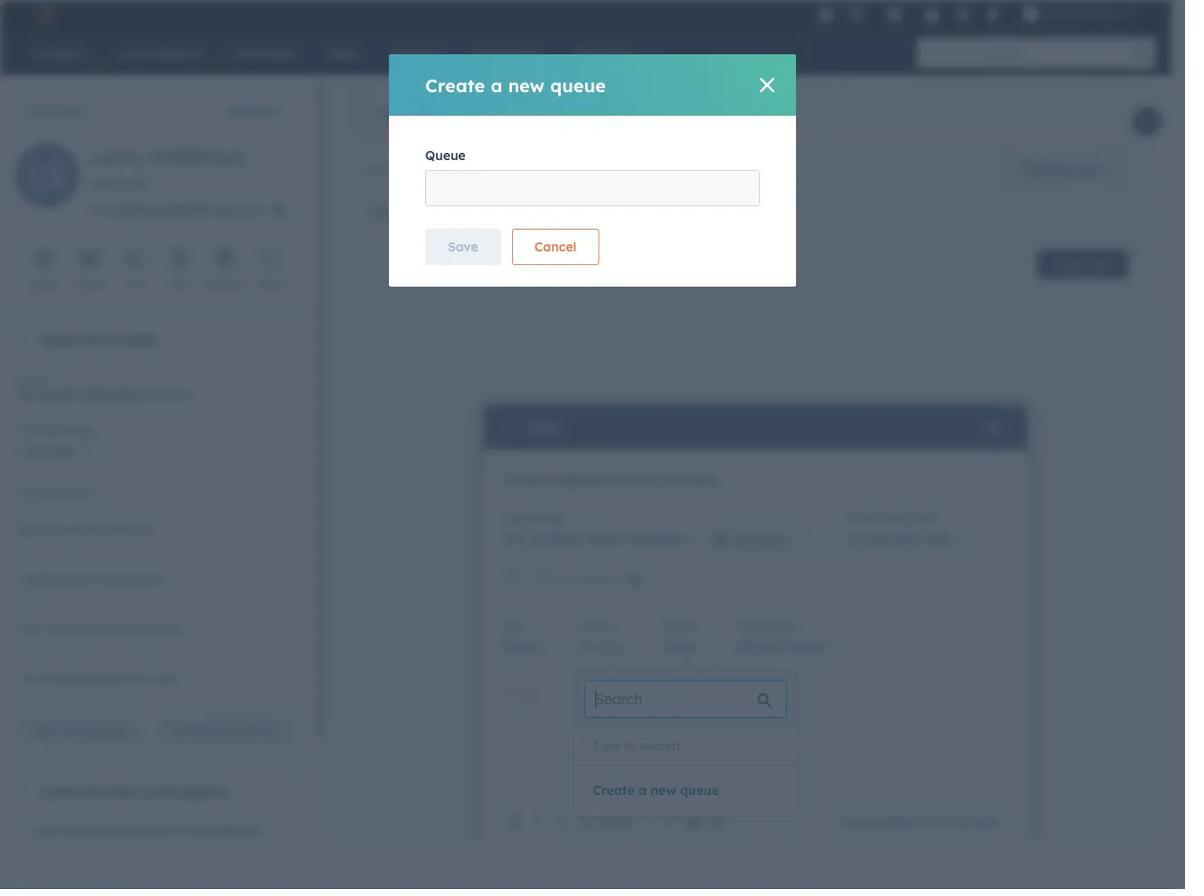 Task type: describe. For each thing, give the bounding box(es) containing it.
date right open on the bottom left
[[158, 622, 182, 636]]

associated
[[841, 814, 910, 830]]

Search HubSpot search field
[[918, 38, 1140, 69]]

notes button
[[434, 191, 506, 234]]

low button
[[580, 634, 634, 660]]

vhs can fix it! menu
[[813, 0, 1150, 29]]

marketing for last marketing email open date
[[43, 622, 95, 636]]

1 vertical spatial create a new queue
[[593, 783, 719, 799]]

lifecycle
[[18, 423, 63, 437]]

minimize dialog image
[[499, 422, 513, 436]]

meeting image
[[217, 253, 232, 267]]

it!
[[1111, 7, 1121, 22]]

date right subscriber
[[129, 523, 152, 536]]

contact owner
[[18, 486, 93, 500]]

due
[[895, 531, 919, 547]]

0 vertical spatial more
[[258, 279, 282, 291]]

unsubscribed
[[18, 572, 88, 586]]

view all properties link
[[18, 716, 144, 745]]

associated with 1 record
[[841, 814, 997, 830]]

larry
[[91, 143, 144, 170]]

create a new queue inside "dialog"
[[425, 74, 606, 96]]

activities button
[[461, 93, 570, 137]]

save button
[[425, 229, 501, 265]]

contact
[[18, 486, 59, 500]]

contacts
[[28, 102, 84, 118]]

eloise
[[738, 639, 775, 655]]

at
[[847, 531, 860, 547]]

at task due time button
[[847, 527, 964, 552]]

overview
[[380, 107, 436, 123]]

Title text field
[[502, 469, 1009, 505]]

click
[[129, 672, 152, 686]]

1 horizontal spatial task
[[528, 419, 561, 437]]

note image
[[36, 253, 51, 267]]

associated with 1 record button
[[841, 810, 1009, 835]]

caret image
[[14, 790, 25, 794]]

customer
[[18, 443, 76, 459]]

in
[[502, 531, 517, 547]]

activity
[[372, 205, 416, 220]]

create a new queue button
[[593, 780, 719, 802]]

due
[[502, 511, 523, 525]]

send reminder
[[847, 511, 921, 525]]

became
[[18, 523, 60, 536]]

queue inside button
[[680, 783, 719, 799]]

create task
[[1054, 257, 1113, 271]]

more button
[[597, 810, 649, 835]]

save
[[448, 239, 479, 255]]

actions button
[[217, 92, 299, 129]]

to for type
[[625, 739, 637, 754]]

meetings button
[[716, 191, 807, 234]]

safehaus
[[150, 143, 246, 170]]

view for view all properties
[[34, 724, 58, 737]]

marketing for last marketing email click date
[[43, 672, 95, 686]]

communication subscriptions
[[40, 784, 228, 800]]

close dialog image
[[987, 422, 1002, 436]]

a inside button
[[639, 783, 647, 799]]

type for type
[[502, 619, 527, 632]]

about this contact
[[40, 331, 156, 347]]

priority
[[580, 619, 617, 632]]

note
[[32, 279, 55, 291]]

help button
[[917, 0, 948, 29]]

time
[[923, 531, 951, 547]]

Last marketing email open date text field
[[18, 633, 296, 662]]

email inside "email larrysafehaus@safeman.com"
[[18, 373, 46, 387]]

search image
[[1134, 47, 1147, 60]]

communication
[[40, 784, 140, 800]]

low
[[596, 639, 621, 655]]

email larrysafehaus@safeman.com
[[18, 373, 192, 402]]

search
[[640, 739, 680, 754]]

larry safehaus workman
[[91, 143, 246, 192]]

view property history
[[170, 724, 280, 737]]

type to search
[[593, 739, 680, 754]]

help image
[[925, 8, 941, 24]]

hubspot image
[[33, 4, 54, 25]]

cancel button
[[512, 229, 600, 265]]

call
[[126, 279, 143, 291]]

task inside button
[[1091, 257, 1113, 271]]

none
[[663, 639, 696, 655]]

collapse
[[1023, 161, 1076, 177]]

(tuesday)
[[624, 531, 686, 547]]

email button
[[502, 634, 551, 660]]

overview button
[[354, 93, 461, 137]]

email image
[[82, 253, 96, 267]]

date right due
[[526, 511, 549, 525]]

activity button
[[354, 191, 434, 234]]

marketplaces image
[[887, 8, 903, 24]]

property
[[198, 724, 242, 737]]

0 vertical spatial email
[[133, 572, 161, 586]]

view for view property history
[[170, 724, 195, 737]]

none button
[[663, 634, 709, 660]]

task
[[864, 531, 891, 547]]

navigation containing activity
[[354, 191, 807, 235]]

collapse all button
[[1001, 151, 1129, 187]]

workman
[[91, 176, 148, 192]]

search button
[[1125, 38, 1156, 69]]

vhs
[[1043, 7, 1067, 22]]

francis
[[779, 639, 825, 655]]

queue inside "dialog"
[[425, 148, 466, 163]]

email for open
[[98, 622, 126, 636]]

contact
[[109, 331, 156, 347]]

contacts link
[[14, 102, 84, 118]]

subscriber
[[73, 523, 126, 536]]

record
[[956, 814, 997, 830]]

new inside 'create a new queue' "dialog"
[[508, 74, 545, 96]]

more image
[[263, 253, 277, 267]]

upgrade link
[[815, 5, 838, 24]]

Search search field
[[586, 682, 787, 718]]

ls button
[[14, 143, 80, 215]]

0 horizontal spatial a
[[63, 523, 70, 536]]

upgrade image
[[818, 8, 835, 24]]

type for type to search
[[593, 739, 621, 754]]

actions
[[229, 102, 275, 118]]

business
[[532, 531, 586, 547]]



Task type: locate. For each thing, give the bounding box(es) containing it.
0 vertical spatial queue
[[550, 74, 606, 96]]

new up activities at left top
[[508, 74, 545, 96]]

activities
[[487, 107, 545, 123]]

2 horizontal spatial email
[[502, 639, 538, 655]]

days
[[590, 531, 620, 547]]

0 vertical spatial marketing
[[43, 622, 95, 636]]

larrysafehaus@safeman.com down the 'larry safehaus workman'
[[91, 202, 265, 218]]

2 vertical spatial email
[[502, 639, 538, 655]]

new
[[508, 74, 545, 96], [651, 783, 677, 799]]

notifications image
[[985, 8, 1002, 24]]

0 horizontal spatial type
[[502, 619, 527, 632]]

1 vertical spatial to
[[787, 619, 798, 632]]

calls button
[[582, 191, 646, 234]]

all left the properties
[[61, 724, 73, 737]]

larrysafehaus@safeman.com
[[91, 202, 265, 218], [18, 386, 192, 402]]

vhs can fix it!
[[1043, 7, 1121, 22]]

1 horizontal spatial queue
[[680, 783, 719, 799]]

email left click
[[98, 672, 126, 686]]

eloise francis
[[738, 639, 825, 655]]

queue down overview button
[[425, 148, 466, 163]]

0 horizontal spatial queue
[[425, 148, 466, 163]]

repeat
[[576, 570, 621, 588]]

view left "property"
[[170, 724, 195, 737]]

last for last marketing email click date
[[18, 672, 40, 686]]

larrysafehaus@safeman.com up stage
[[18, 386, 192, 402]]

more inside popup button
[[601, 814, 633, 830]]

0 vertical spatial navigation
[[354, 92, 571, 138]]

1 horizontal spatial queue
[[663, 619, 696, 632]]

reminder
[[875, 511, 921, 525]]

last marketing email click date
[[18, 672, 179, 686]]

1 view from the left
[[34, 724, 58, 737]]

fix
[[1094, 7, 1108, 22]]

type left search
[[593, 739, 621, 754]]

Queue text field
[[425, 170, 760, 206]]

a up more popup button
[[639, 783, 647, 799]]

1 horizontal spatial type
[[593, 739, 621, 754]]

in 3 business days (tuesday)
[[502, 531, 686, 547]]

0 horizontal spatial to
[[558, 570, 572, 588]]

email down the about
[[18, 373, 46, 387]]

1 vertical spatial navigation
[[354, 191, 807, 235]]

1 vertical spatial larrysafehaus@safeman.com
[[18, 386, 192, 402]]

1 vertical spatial marketing
[[43, 672, 95, 686]]

create for create a new queue button
[[593, 783, 635, 799]]

view
[[34, 724, 58, 737], [170, 724, 195, 737]]

0 horizontal spatial more
[[258, 279, 282, 291]]

3
[[521, 531, 528, 547]]

set
[[531, 570, 554, 588]]

date
[[526, 511, 549, 525], [129, 523, 152, 536], [158, 622, 182, 636], [155, 672, 179, 686]]

0 vertical spatial task
[[1091, 257, 1113, 271]]

all for collapse all
[[1080, 161, 1095, 177]]

a right became
[[63, 523, 70, 536]]

1 horizontal spatial email
[[76, 279, 102, 291]]

more down create a new queue button
[[601, 814, 633, 830]]

2 horizontal spatial to
[[787, 619, 798, 632]]

eloise francis image
[[1023, 6, 1040, 23]]

vhs can fix it! button
[[1012, 0, 1149, 29]]

last down unsubscribed
[[18, 622, 40, 636]]

0 horizontal spatial create
[[425, 74, 485, 96]]

task image
[[172, 253, 187, 267]]

1 horizontal spatial create
[[593, 783, 635, 799]]

Unsubscribed from all email text field
[[18, 583, 296, 612]]

settings image
[[955, 8, 971, 24]]

email inside email popup button
[[502, 639, 538, 655]]

more down more image
[[258, 279, 282, 291]]

unsubscribed from all email
[[18, 572, 161, 586]]

call image
[[127, 253, 141, 267]]

create inside button
[[1054, 257, 1088, 271]]

customer button
[[18, 434, 296, 463]]

tasks button
[[646, 191, 716, 234]]

cancel
[[535, 239, 577, 255]]

from
[[91, 572, 116, 586]]

0 horizontal spatial view
[[34, 724, 58, 737]]

history
[[245, 724, 280, 737]]

1 last from the top
[[18, 622, 40, 636]]

0 vertical spatial all
[[1080, 161, 1095, 177]]

notifications button
[[978, 0, 1009, 29]]

calling icon button
[[841, 2, 872, 26]]

0 horizontal spatial all
[[61, 724, 73, 737]]

queue
[[550, 74, 606, 96], [680, 783, 719, 799]]

1 vertical spatial last
[[18, 672, 40, 686]]

email for click
[[98, 672, 126, 686]]

0 vertical spatial type
[[502, 619, 527, 632]]

more
[[258, 279, 282, 291], [601, 814, 633, 830]]

1 horizontal spatial more
[[601, 814, 633, 830]]

0 horizontal spatial task
[[169, 279, 190, 291]]

a up activities at left top
[[491, 74, 503, 96]]

1 vertical spatial new
[[651, 783, 677, 799]]

new inside create a new queue button
[[651, 783, 677, 799]]

emails button
[[506, 191, 582, 234]]

all right the collapse on the right of page
[[1080, 161, 1095, 177]]

1 horizontal spatial to
[[625, 739, 637, 754]]

to
[[558, 570, 572, 588], [787, 619, 798, 632], [625, 739, 637, 754]]

email down the set
[[502, 639, 538, 655]]

2 marketing from the top
[[43, 672, 95, 686]]

open
[[129, 622, 155, 636]]

0 vertical spatial create
[[425, 74, 485, 96]]

1 vertical spatial type
[[593, 739, 621, 754]]

view property history link
[[155, 716, 295, 745]]

a inside "dialog"
[[491, 74, 503, 96]]

1 vertical spatial email
[[98, 622, 126, 636]]

all for view all properties
[[61, 724, 73, 737]]

email
[[76, 279, 102, 291], [18, 373, 46, 387], [502, 639, 538, 655]]

0 vertical spatial a
[[491, 74, 503, 96]]

assigned
[[738, 619, 784, 632]]

2 horizontal spatial create
[[1054, 257, 1088, 271]]

view inside view property history link
[[170, 724, 195, 737]]

marketing up view all properties link
[[43, 672, 95, 686]]

HH:MM text field
[[706, 529, 818, 552]]

1 vertical spatial queue
[[680, 783, 719, 799]]

Became a subscriber date text field
[[18, 533, 296, 562]]

marketing down unsubscribed
[[43, 622, 95, 636]]

eloise francis button
[[738, 634, 837, 660]]

1 vertical spatial queue
[[663, 619, 696, 632]]

1 vertical spatial more
[[601, 814, 633, 830]]

0 vertical spatial create a new queue
[[425, 74, 606, 96]]

in 3 business days (tuesday) button
[[502, 527, 698, 552]]

2 vertical spatial all
[[61, 724, 73, 737]]

view inside view all properties link
[[34, 724, 58, 737]]

queue
[[425, 148, 466, 163], [663, 619, 696, 632]]

this
[[82, 331, 105, 347]]

navigation containing overview
[[354, 92, 571, 138]]

notes
[[453, 205, 488, 220]]

2 vertical spatial email
[[98, 672, 126, 686]]

0 horizontal spatial new
[[508, 74, 545, 96]]

create inside "dialog"
[[425, 74, 485, 96]]

1 horizontal spatial all
[[119, 572, 130, 586]]

Last marketing email click date text field
[[18, 682, 296, 711]]

1 vertical spatial all
[[119, 572, 130, 586]]

task
[[1091, 257, 1113, 271], [169, 279, 190, 291], [528, 419, 561, 437]]

at task due time
[[847, 531, 951, 547]]

type up email popup button
[[502, 619, 527, 632]]

navigation
[[354, 92, 571, 138], [354, 191, 807, 235]]

communication subscriptions button
[[0, 768, 288, 816]]

meeting
[[206, 279, 244, 291]]

email down the email image
[[76, 279, 102, 291]]

1
[[945, 814, 952, 830]]

2 vertical spatial to
[[625, 739, 637, 754]]

0 vertical spatial last
[[18, 622, 40, 636]]

owner
[[62, 486, 93, 500]]

2 navigation from the top
[[354, 191, 807, 235]]

all inside popup button
[[1080, 161, 1095, 177]]

0 vertical spatial to
[[558, 570, 572, 588]]

to for assigned
[[787, 619, 798, 632]]

stage
[[66, 423, 95, 437]]

create a new queue down search
[[593, 783, 719, 799]]

about
[[40, 331, 78, 347]]

set to repeat
[[531, 570, 621, 588]]

marketing
[[43, 622, 95, 636], [43, 672, 95, 686]]

1 horizontal spatial view
[[170, 724, 195, 737]]

email left open on the bottom left
[[98, 622, 126, 636]]

became a subscriber date
[[18, 523, 152, 536]]

calling icon image
[[849, 7, 865, 23]]

all right 'from'
[[119, 572, 130, 586]]

1 marketing from the top
[[43, 622, 95, 636]]

0 vertical spatial new
[[508, 74, 545, 96]]

a
[[491, 74, 503, 96], [63, 523, 70, 536], [639, 783, 647, 799]]

emails
[[524, 205, 563, 220]]

0 horizontal spatial email
[[18, 373, 46, 387]]

tasks
[[664, 205, 698, 220]]

last up view all properties link
[[18, 672, 40, 686]]

to right the set
[[558, 570, 572, 588]]

1 vertical spatial a
[[63, 523, 70, 536]]

hubspot link
[[22, 4, 68, 25]]

create for create task button
[[1054, 257, 1088, 271]]

2 vertical spatial a
[[639, 783, 647, 799]]

email
[[133, 572, 161, 586], [98, 622, 126, 636], [98, 672, 126, 686]]

2 last from the top
[[18, 672, 40, 686]]

send
[[847, 511, 872, 525]]

queue inside "dialog"
[[550, 74, 606, 96]]

settings link
[[952, 5, 974, 24]]

can
[[1070, 7, 1091, 22]]

2 horizontal spatial all
[[1080, 161, 1095, 177]]

0 vertical spatial larrysafehaus@safeman.com
[[91, 202, 265, 218]]

1 vertical spatial create
[[1054, 257, 1088, 271]]

Search activities search field
[[354, 151, 521, 187]]

assigned to
[[738, 619, 798, 632]]

create a new queue up activities at left top
[[425, 74, 606, 96]]

0 vertical spatial email
[[76, 279, 102, 291]]

new down search
[[651, 783, 677, 799]]

last marketing email open date
[[18, 622, 182, 636]]

1 vertical spatial email
[[18, 373, 46, 387]]

2 vertical spatial task
[[528, 419, 561, 437]]

email down became a subscriber date "text field"
[[133, 572, 161, 586]]

1 vertical spatial task
[[169, 279, 190, 291]]

close image
[[760, 78, 775, 92]]

queue up none
[[663, 619, 696, 632]]

1 navigation from the top
[[354, 92, 571, 138]]

view left the properties
[[34, 724, 58, 737]]

to for set
[[558, 570, 572, 588]]

to up eloise francis popup button
[[787, 619, 798, 632]]

2 view from the left
[[170, 724, 195, 737]]

create a new queue dialog
[[389, 54, 796, 287]]

1 horizontal spatial a
[[491, 74, 503, 96]]

2 vertical spatial create
[[593, 783, 635, 799]]

create task button
[[1038, 250, 1129, 279]]

create inside button
[[593, 783, 635, 799]]

last for last marketing email open date
[[18, 622, 40, 636]]

to left search
[[625, 739, 637, 754]]

0 horizontal spatial queue
[[550, 74, 606, 96]]

meetings
[[734, 205, 789, 220]]

0 vertical spatial queue
[[425, 148, 466, 163]]

2 horizontal spatial task
[[1091, 257, 1113, 271]]

about this contact button
[[0, 315, 296, 364]]

date right click
[[155, 672, 179, 686]]

1 horizontal spatial new
[[651, 783, 677, 799]]

2 horizontal spatial a
[[639, 783, 647, 799]]



Task type: vqa. For each thing, say whether or not it's contained in the screenshot.
general link
no



